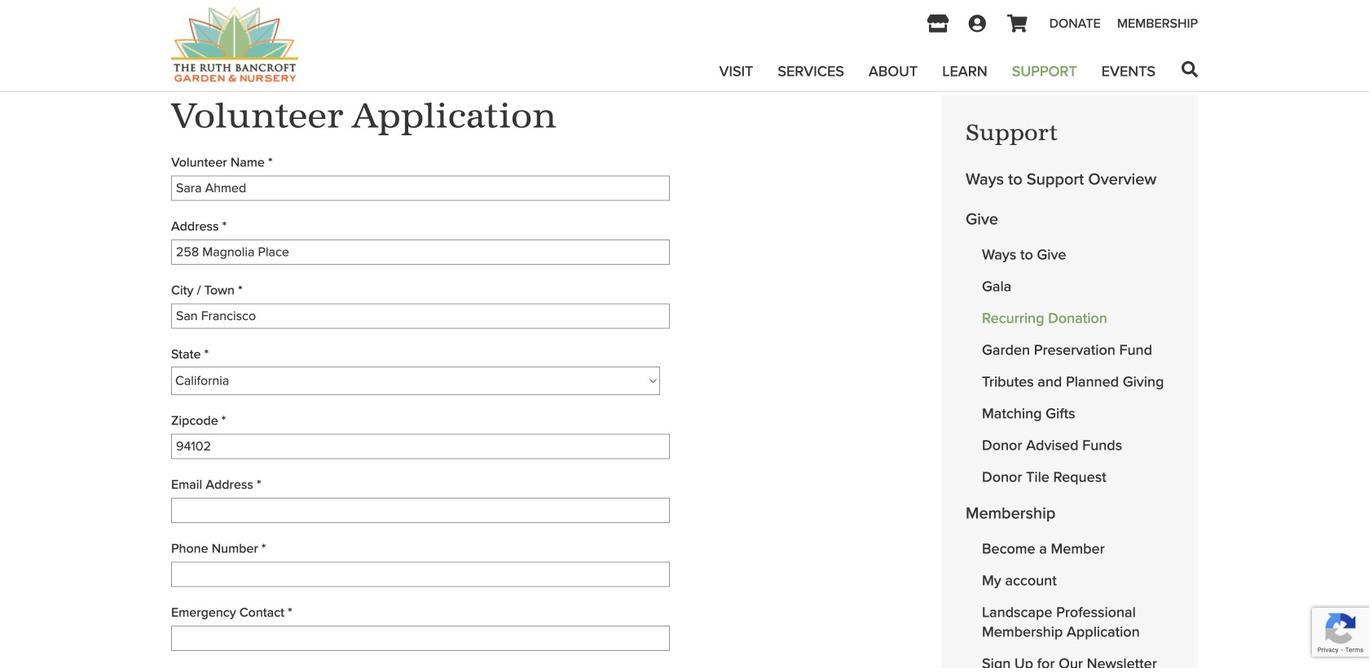 Task type: describe. For each thing, give the bounding box(es) containing it.
contact form element
[[171, 149, 890, 668]]

none email field inside the contact form element
[[171, 498, 670, 523]]



Task type: locate. For each thing, give the bounding box(es) containing it.
None text field
[[171, 176, 670, 201], [171, 240, 670, 265], [171, 304, 670, 329], [171, 626, 670, 651], [171, 176, 670, 201], [171, 240, 670, 265], [171, 304, 670, 329], [171, 626, 670, 651]]

None text field
[[171, 434, 670, 459], [171, 562, 670, 587], [171, 434, 670, 459], [171, 562, 670, 587]]

None email field
[[171, 498, 670, 523]]



